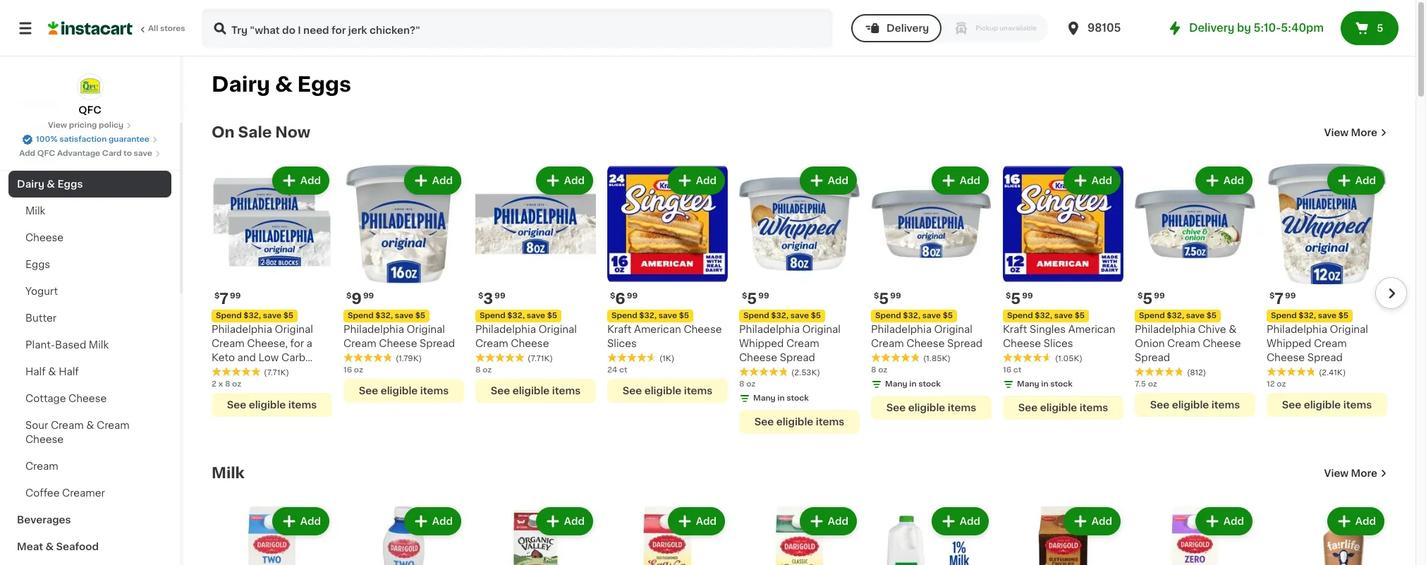 Task type: locate. For each thing, give the bounding box(es) containing it.
2 whipped from the left
[[1267, 339, 1312, 349]]

5 for philadelphia chive & onion cream cheese spread
[[1143, 291, 1153, 306]]

$5 up for on the left bottom of page
[[283, 312, 294, 320]]

7
[[220, 291, 229, 306], [1275, 291, 1284, 306]]

see for see eligible items button underneath (2.53k)
[[755, 417, 774, 427]]

eggs
[[297, 74, 351, 95], [57, 179, 83, 189], [25, 260, 50, 270]]

5:40pm
[[1282, 23, 1324, 33]]

&
[[275, 74, 293, 95], [47, 179, 55, 189], [1229, 325, 1237, 334], [48, 367, 56, 377], [86, 421, 94, 430], [45, 542, 54, 552]]

$5 up (1.85k)
[[943, 312, 953, 320]]

philadelphia original whipped cream cheese spread up (2.41k)
[[1267, 325, 1369, 363]]

eggs down advantage at left top
[[57, 179, 83, 189]]

2 spend $32, save $5 from the left
[[348, 312, 426, 320]]

stores
[[160, 25, 185, 32]]

7.5 oz
[[1135, 380, 1158, 388]]

eligible down philadelphia original cream cheese
[[513, 386, 550, 396]]

view more link for on sale now
[[1325, 126, 1388, 140]]

2 horizontal spatial 8 oz
[[871, 366, 888, 374]]

1 original from the left
[[275, 325, 313, 334]]

& inside sour cream & cream cheese
[[86, 421, 94, 430]]

0 horizontal spatial stock
[[787, 394, 809, 402]]

1 philadelphia original cream cheese spread from the left
[[344, 325, 455, 349]]

cottage cheese link
[[8, 385, 171, 412]]

1 horizontal spatial kraft
[[1003, 325, 1028, 334]]

delivery by 5:10-5:40pm
[[1190, 23, 1324, 33]]

beverages link
[[8, 507, 171, 533]]

save up cheese,
[[263, 312, 282, 320]]

★★★★★
[[344, 353, 393, 363], [344, 353, 393, 363], [476, 353, 525, 363], [476, 353, 525, 363], [608, 353, 657, 363], [608, 353, 657, 363], [871, 353, 921, 363], [871, 353, 921, 363], [1003, 353, 1053, 363], [1003, 353, 1053, 363], [212, 367, 261, 377], [212, 367, 261, 377], [739, 367, 789, 377], [739, 367, 789, 377], [1135, 367, 1185, 377], [1135, 367, 1185, 377], [1267, 367, 1317, 377], [1267, 367, 1317, 377]]

$32,
[[244, 312, 261, 320], [376, 312, 393, 320], [508, 312, 525, 320], [640, 312, 657, 320], [771, 312, 789, 320], [903, 312, 921, 320], [1035, 312, 1053, 320], [1167, 312, 1185, 320], [1299, 312, 1317, 320]]

1 horizontal spatial qfc
[[78, 105, 101, 115]]

5 original from the left
[[935, 325, 973, 334]]

1 7 from the left
[[220, 291, 229, 306]]

lists link
[[8, 40, 171, 68]]

pricing
[[69, 121, 97, 129]]

1 vertical spatial dairy
[[17, 179, 44, 189]]

2 99 from the left
[[363, 292, 374, 300]]

slices down the singles
[[1044, 339, 1074, 349]]

spend $32, save $5 up (2.53k)
[[744, 312, 821, 320]]

None search field
[[202, 8, 833, 48]]

(7.71k) down philadelphia original cream cheese
[[528, 355, 553, 363]]

8 for philadelphia original cream cheese
[[476, 366, 481, 374]]

3 $ from the left
[[478, 292, 484, 300]]

spread up (2.41k)
[[1308, 353, 1343, 363]]

0 horizontal spatial qfc
[[37, 150, 55, 157]]

2 slices from the left
[[1044, 339, 1074, 349]]

delivery for delivery
[[887, 23, 929, 33]]

ct
[[620, 366, 628, 374], [1014, 366, 1022, 374]]

5 99 from the left
[[759, 292, 770, 300]]

1 horizontal spatial stock
[[919, 380, 941, 388]]

0 horizontal spatial 7
[[220, 291, 229, 306]]

view for on sale now
[[1325, 128, 1349, 138]]

2 16 from the left
[[1003, 366, 1012, 374]]

3 philadelphia from the left
[[476, 325, 536, 334]]

1 horizontal spatial half
[[59, 367, 79, 377]]

lists
[[40, 49, 64, 59]]

oz for (1.79k)
[[354, 366, 363, 374]]

$ 5 99 for kraft singles american cheese slices
[[1006, 291, 1033, 306]]

many in stock down (1.85k)
[[886, 380, 941, 388]]

5 philadelphia from the left
[[871, 325, 932, 334]]

dairy
[[212, 74, 270, 95], [17, 179, 44, 189]]

qfc link
[[77, 73, 103, 117]]

1 vertical spatial view more link
[[1325, 466, 1388, 481]]

1 more from the top
[[1352, 128, 1378, 138]]

save up (1.85k)
[[923, 312, 941, 320]]

0 horizontal spatial dairy & eggs
[[17, 179, 83, 189]]

delivery for delivery by 5:10-5:40pm
[[1190, 23, 1235, 33]]

98105
[[1088, 23, 1122, 33]]

1 horizontal spatial american
[[1069, 325, 1116, 334]]

5 spend $32, save $5 from the left
[[744, 312, 821, 320]]

2 original from the left
[[407, 325, 445, 334]]

kraft inside kraft singles american cheese slices
[[1003, 325, 1028, 334]]

save up philadelphia original cream cheese
[[527, 312, 545, 320]]

see for see eligible items button below (812)
[[1151, 400, 1170, 410]]

many for kraft singles american cheese slices
[[1017, 380, 1040, 388]]

eggs inside dairy & eggs link
[[57, 179, 83, 189]]

2 philadelphia original whipped cream cheese spread from the left
[[1267, 325, 1369, 363]]

0 horizontal spatial in
[[778, 394, 785, 402]]

6 original from the left
[[1330, 325, 1369, 334]]

all stores
[[148, 25, 185, 32]]

0 horizontal spatial many
[[754, 394, 776, 402]]

see eligible items down (2.41k)
[[1283, 400, 1373, 410]]

1 view more from the top
[[1325, 128, 1378, 138]]

2 kraft from the left
[[1003, 325, 1028, 334]]

1 vertical spatial milk
[[89, 340, 109, 350]]

cheese
[[25, 233, 64, 243], [684, 325, 722, 334], [379, 339, 417, 349], [511, 339, 549, 349], [907, 339, 945, 349], [1003, 339, 1042, 349], [1203, 339, 1242, 349], [739, 353, 778, 363], [1267, 353, 1306, 363], [69, 394, 107, 404], [25, 435, 64, 445]]

philadelphia original whipped cream cheese spread up (2.53k)
[[739, 325, 841, 363]]

add qfc advantage card to save link
[[19, 148, 161, 159]]

american up (1.05k)
[[1069, 325, 1116, 334]]

ct right 24
[[620, 366, 628, 374]]

cheese inside kraft american cheese slices
[[684, 325, 722, 334]]

based
[[55, 340, 86, 350]]

$5 up kraft american cheese slices
[[679, 312, 689, 320]]

0 horizontal spatial many in stock
[[754, 394, 809, 402]]

many in stock for cheese
[[754, 394, 809, 402]]

Search field
[[203, 10, 832, 47]]

0 vertical spatial view more link
[[1325, 126, 1388, 140]]

see eligible items button down (2.53k)
[[739, 410, 860, 434]]

1 horizontal spatial philadelphia original cream cheese spread
[[871, 325, 983, 349]]

add button
[[274, 168, 328, 193], [406, 168, 460, 193], [538, 168, 592, 193], [669, 168, 724, 193], [801, 168, 856, 193], [933, 168, 988, 193], [1065, 168, 1120, 193], [1197, 168, 1252, 193], [1329, 168, 1384, 193], [274, 509, 328, 534], [406, 509, 460, 534], [538, 509, 592, 534], [669, 509, 724, 534], [801, 509, 856, 534], [933, 509, 988, 534], [1065, 509, 1120, 534], [1197, 509, 1252, 534], [1329, 509, 1384, 534]]

0 horizontal spatial philadelphia original whipped cream cheese spread
[[739, 325, 841, 363]]

oz
[[354, 366, 363, 374], [483, 366, 492, 374], [879, 366, 888, 374], [232, 380, 241, 388], [747, 380, 756, 388], [1148, 380, 1158, 388], [1277, 380, 1287, 388]]

philadelphia inside philadelphia original cream cheese, for a keto and low carb lifestyle
[[212, 325, 272, 334]]

stock down (1.05k)
[[1051, 380, 1073, 388]]

philadelphia original whipped cream cheese spread
[[739, 325, 841, 363], [1267, 325, 1369, 363]]

$ 7 99 for philadelphia original whipped cream cheese spread
[[1270, 291, 1296, 306]]

view more link for milk
[[1325, 466, 1388, 481]]

see eligible items button down (1k)
[[608, 379, 728, 403]]

cream inside philadelphia chive & onion cream cheese spread
[[1168, 339, 1201, 349]]

1 horizontal spatial (7.71k)
[[528, 355, 553, 363]]

1 horizontal spatial delivery
[[1190, 23, 1235, 33]]

many in stock down (1.05k)
[[1017, 380, 1073, 388]]

save right to
[[134, 150, 152, 157]]

5 $32, from the left
[[771, 312, 789, 320]]

8 oz
[[476, 366, 492, 374], [871, 366, 888, 374], [739, 380, 756, 388]]

oz for (812)
[[1148, 380, 1158, 388]]

original
[[275, 325, 313, 334], [407, 325, 445, 334], [539, 325, 577, 334], [803, 325, 841, 334], [935, 325, 973, 334], [1330, 325, 1369, 334]]

card
[[102, 150, 122, 157]]

0 horizontal spatial delivery
[[887, 23, 929, 33]]

5 for philadelphia original whipped cream cheese spread
[[747, 291, 757, 306]]

kraft for 5
[[1003, 325, 1028, 334]]

more for milk
[[1352, 469, 1378, 478]]

$ 9 99
[[346, 291, 374, 306]]

eligible down (1.85k)
[[909, 403, 946, 413]]

1 horizontal spatial 16
[[1003, 366, 1012, 374]]

philadelphia down $ 9 99
[[344, 325, 404, 334]]

$5 up (1.79k)
[[415, 312, 426, 320]]

1 horizontal spatial eggs
[[57, 179, 83, 189]]

5 for philadelphia original cream cheese spread
[[879, 291, 889, 306]]

original inside philadelphia original cream cheese, for a keto and low carb lifestyle
[[275, 325, 313, 334]]

3 99 from the left
[[495, 292, 506, 300]]

many in stock for spread
[[886, 380, 941, 388]]

original inside philadelphia original cream cheese
[[539, 325, 577, 334]]

9 spend from the left
[[1272, 312, 1297, 320]]

advantage
[[57, 150, 100, 157]]

4 $ 5 99 from the left
[[1138, 291, 1165, 306]]

16 oz
[[344, 366, 363, 374]]

2 horizontal spatial milk
[[212, 466, 245, 481]]

dairy & eggs down produce
[[17, 179, 83, 189]]

2 7 from the left
[[1275, 291, 1284, 306]]

0 horizontal spatial philadelphia original cream cheese spread
[[344, 325, 455, 349]]

7 $ from the left
[[1006, 292, 1011, 300]]

9 $32, from the left
[[1299, 312, 1317, 320]]

eggs up yogurt
[[25, 260, 50, 270]]

0 horizontal spatial half
[[25, 367, 46, 377]]

1 horizontal spatial many in stock
[[886, 380, 941, 388]]

4 spend $32, save $5 from the left
[[612, 312, 689, 320]]

(7.71k) for 3
[[528, 355, 553, 363]]

ct down kraft singles american cheese slices
[[1014, 366, 1022, 374]]

99 inside $ 6 99
[[627, 292, 638, 300]]

see eligible items down (812)
[[1151, 400, 1241, 410]]

6 $5 from the left
[[943, 312, 953, 320]]

(1.05k)
[[1056, 355, 1083, 363]]

9 spend $32, save $5 from the left
[[1272, 312, 1349, 320]]

1 horizontal spatial 7
[[1275, 291, 1284, 306]]

many in stock down (2.53k)
[[754, 394, 809, 402]]

philadelphia up (1.85k)
[[871, 325, 932, 334]]

eggs inside eggs link
[[25, 260, 50, 270]]

meat
[[17, 542, 43, 552]]

many for philadelphia original whipped cream cheese spread
[[754, 394, 776, 402]]

slices up 24 ct
[[608, 339, 637, 349]]

0 horizontal spatial 16
[[344, 366, 352, 374]]

delivery
[[1190, 23, 1235, 33], [887, 23, 929, 33]]

0 horizontal spatial slices
[[608, 339, 637, 349]]

4 $ from the left
[[610, 292, 616, 300]]

5 $5 from the left
[[811, 312, 821, 320]]

8 oz for philadelphia original cream cheese
[[476, 366, 492, 374]]

philadelphia up (2.53k)
[[739, 325, 800, 334]]

philadelphia original cream cheese spread inside product "group"
[[344, 325, 455, 349]]

philadelphia original cream cheese spread up (1.79k)
[[344, 325, 455, 349]]

1 whipped from the left
[[739, 339, 784, 349]]

save up kraft american cheese slices
[[659, 312, 677, 320]]

spread
[[420, 339, 455, 349], [948, 339, 983, 349], [780, 353, 816, 363], [1135, 353, 1171, 363], [1308, 353, 1343, 363]]

1 vertical spatial view more
[[1325, 469, 1378, 478]]

1 99 from the left
[[230, 292, 241, 300]]

& right chive on the right bottom
[[1229, 325, 1237, 334]]

0 vertical spatial qfc
[[78, 105, 101, 115]]

1 spend $32, save $5 from the left
[[216, 312, 294, 320]]

2 horizontal spatial in
[[1042, 380, 1049, 388]]

$5 up (2.41k)
[[1339, 312, 1349, 320]]

dairy up sale
[[212, 74, 270, 95]]

ct for 6
[[620, 366, 628, 374]]

2 view more from the top
[[1325, 469, 1378, 478]]

half
[[25, 367, 46, 377], [59, 367, 79, 377]]

spread down onion
[[1135, 353, 1171, 363]]

in for spread
[[910, 380, 917, 388]]

$5 up (2.53k)
[[811, 312, 821, 320]]

philadelphia original cream cheese spread for 9
[[344, 325, 455, 349]]

see
[[359, 386, 378, 396], [491, 386, 510, 396], [623, 386, 642, 396], [227, 400, 246, 410], [1151, 400, 1170, 410], [1283, 400, 1302, 410], [887, 403, 906, 413], [1019, 403, 1038, 413], [755, 417, 774, 427]]

spend $32, save $5 up (2.41k)
[[1272, 312, 1349, 320]]

stock
[[919, 380, 941, 388], [1051, 380, 1073, 388], [787, 394, 809, 402]]

2 horizontal spatial many
[[1017, 380, 1040, 388]]

dairy down produce
[[17, 179, 44, 189]]

spend $32, save $5 up kraft american cheese slices
[[612, 312, 689, 320]]

8 oz for philadelphia original cream cheese spread
[[871, 366, 888, 374]]

eligible down (2.53k)
[[777, 417, 814, 427]]

$5
[[283, 312, 294, 320], [415, 312, 426, 320], [547, 312, 558, 320], [679, 312, 689, 320], [811, 312, 821, 320], [943, 312, 953, 320], [1075, 312, 1085, 320], [1207, 312, 1217, 320], [1339, 312, 1349, 320]]

spend $32, save $5 up (1.85k)
[[876, 312, 953, 320]]

see eligible items button down (1.05k)
[[1003, 396, 1124, 420]]

product group
[[212, 164, 332, 417], [344, 164, 464, 403], [476, 164, 596, 403], [608, 164, 728, 403], [739, 164, 860, 434], [871, 164, 992, 420], [1003, 164, 1124, 420], [1135, 164, 1256, 417], [1267, 164, 1388, 417], [212, 505, 332, 565], [344, 505, 464, 565], [476, 505, 596, 565], [608, 505, 728, 565], [739, 505, 860, 565], [871, 505, 992, 565], [1003, 505, 1124, 565], [1135, 505, 1256, 565], [1267, 505, 1388, 565]]

3 $32, from the left
[[508, 312, 525, 320]]

see eligible items down (2.53k)
[[755, 417, 845, 427]]

save up the singles
[[1055, 312, 1073, 320]]

6 philadelphia from the left
[[1135, 325, 1196, 334]]

philadelphia up (2.41k)
[[1267, 325, 1328, 334]]

2 $5 from the left
[[415, 312, 426, 320]]

add inside add qfc advantage card to save link
[[19, 150, 35, 157]]

stock for spread
[[919, 380, 941, 388]]

0 vertical spatial milk
[[25, 206, 45, 216]]

2 $ 5 99 from the left
[[874, 291, 901, 306]]

6 $32, from the left
[[903, 312, 921, 320]]

spend $32, save $5 up the singles
[[1008, 312, 1085, 320]]

1 horizontal spatial milk
[[89, 340, 109, 350]]

7 99 from the left
[[1023, 292, 1033, 300]]

1 horizontal spatial $ 7 99
[[1270, 291, 1296, 306]]

1 american from the left
[[634, 325, 681, 334]]

eggs up now
[[297, 74, 351, 95]]

0 horizontal spatial 8 oz
[[476, 366, 492, 374]]

8 oz for philadelphia original whipped cream cheese spread
[[739, 380, 756, 388]]

philadelphia up onion
[[1135, 325, 1196, 334]]

9 $ from the left
[[1270, 292, 1275, 300]]

2 ct from the left
[[1014, 366, 1022, 374]]

more for on sale now
[[1352, 128, 1378, 138]]

lifestyle
[[212, 367, 254, 377]]

recipes link
[[8, 90, 171, 117]]

stock for cheese
[[787, 394, 809, 402]]

butter link
[[8, 305, 171, 332]]

2 horizontal spatial many in stock
[[1017, 380, 1073, 388]]

$5 up kraft singles american cheese slices
[[1075, 312, 1085, 320]]

philadelphia original cream cheese spread up (1.85k)
[[871, 325, 983, 349]]

1 horizontal spatial many
[[886, 380, 908, 388]]

ct inside "group"
[[620, 366, 628, 374]]

philadelphia
[[212, 325, 272, 334], [344, 325, 404, 334], [476, 325, 536, 334], [739, 325, 800, 334], [871, 325, 932, 334], [1135, 325, 1196, 334], [1267, 325, 1328, 334]]

1 horizontal spatial ct
[[1014, 366, 1022, 374]]

99
[[230, 292, 241, 300], [363, 292, 374, 300], [495, 292, 506, 300], [627, 292, 638, 300], [759, 292, 770, 300], [891, 292, 901, 300], [1023, 292, 1033, 300], [1155, 292, 1165, 300], [1286, 292, 1296, 300]]

7.5
[[1135, 380, 1147, 388]]

24 ct
[[608, 366, 628, 374]]

meat & seafood
[[17, 542, 99, 552]]

1 horizontal spatial philadelphia original whipped cream cheese spread
[[1267, 325, 1369, 363]]

spend $32, save $5 up philadelphia chive & onion cream cheese spread
[[1140, 312, 1217, 320]]

slices inside kraft american cheese slices
[[608, 339, 637, 349]]

0 vertical spatial dairy
[[212, 74, 270, 95]]

0 horizontal spatial american
[[634, 325, 681, 334]]

2 $32, from the left
[[376, 312, 393, 320]]

kraft down 6
[[608, 325, 632, 334]]

1 horizontal spatial 8 oz
[[739, 380, 756, 388]]

cheese inside philadelphia original cream cheese
[[511, 339, 549, 349]]

8 $ from the left
[[1138, 292, 1143, 300]]

99 inside $ 9 99
[[363, 292, 374, 300]]

3 spend $32, save $5 from the left
[[480, 312, 558, 320]]

1 philadelphia original whipped cream cheese spread from the left
[[739, 325, 841, 363]]

coffee creamer link
[[8, 480, 171, 507]]

& up cottage
[[48, 367, 56, 377]]

$
[[215, 292, 220, 300], [346, 292, 352, 300], [478, 292, 484, 300], [610, 292, 616, 300], [742, 292, 747, 300], [874, 292, 879, 300], [1006, 292, 1011, 300], [1138, 292, 1143, 300], [1270, 292, 1275, 300]]

1 philadelphia from the left
[[212, 325, 272, 334]]

spend $32, save $5 up philadelphia original cream cheese
[[480, 312, 558, 320]]

2 $ 7 99 from the left
[[1270, 291, 1296, 306]]

coffee creamer
[[25, 488, 105, 498]]

3 original from the left
[[539, 325, 577, 334]]

8 spend $32, save $5 from the left
[[1140, 312, 1217, 320]]

kraft inside kraft american cheese slices
[[608, 325, 632, 334]]

in
[[910, 380, 917, 388], [1042, 380, 1049, 388], [778, 394, 785, 402]]

0 vertical spatial eggs
[[297, 74, 351, 95]]

1 vertical spatial more
[[1352, 469, 1378, 478]]

3 spend from the left
[[480, 312, 506, 320]]

2 view more link from the top
[[1325, 466, 1388, 481]]

1 horizontal spatial dairy & eggs
[[212, 74, 351, 95]]

4 99 from the left
[[627, 292, 638, 300]]

1 ct from the left
[[620, 366, 628, 374]]

delivery inside button
[[887, 23, 929, 33]]

0 vertical spatial (7.71k)
[[528, 355, 553, 363]]

16
[[344, 366, 352, 374], [1003, 366, 1012, 374]]

1 horizontal spatial slices
[[1044, 339, 1074, 349]]

qfc down "100%"
[[37, 150, 55, 157]]

philadelphia down $ 3 99 at the left of the page
[[476, 325, 536, 334]]

view for milk
[[1325, 469, 1349, 478]]

dairy & eggs up now
[[212, 74, 351, 95]]

cottage cheese
[[25, 394, 107, 404]]

cream inside philadelphia original cream cheese, for a keto and low carb lifestyle
[[212, 339, 245, 349]]

100%
[[36, 135, 57, 143]]

in for cheese
[[778, 394, 785, 402]]

save up (2.41k)
[[1319, 312, 1337, 320]]

spend $32, save $5 down $ 9 99
[[348, 312, 426, 320]]

half down plant- in the left bottom of the page
[[25, 367, 46, 377]]

8 spend from the left
[[1140, 312, 1165, 320]]

stock down (1.85k)
[[919, 380, 941, 388]]

2 x 8 oz
[[212, 380, 241, 388]]

many in stock for slices
[[1017, 380, 1073, 388]]

eligible down (812)
[[1173, 400, 1210, 410]]

spread inside philadelphia chive & onion cream cheese spread
[[1135, 353, 1171, 363]]

1 $ 5 99 from the left
[[742, 291, 770, 306]]

qfc up 'view pricing policy' 'link'
[[78, 105, 101, 115]]

0 horizontal spatial eggs
[[25, 260, 50, 270]]

0 horizontal spatial $ 7 99
[[215, 291, 241, 306]]

see eligible items down philadelphia original cream cheese
[[491, 386, 581, 396]]

2 horizontal spatial eggs
[[297, 74, 351, 95]]

$5 up chive on the right bottom
[[1207, 312, 1217, 320]]

1 kraft from the left
[[608, 325, 632, 334]]

& down cottage cheese link
[[86, 421, 94, 430]]

see eligible items button down (812)
[[1135, 393, 1256, 417]]

milk
[[25, 206, 45, 216], [89, 340, 109, 350], [212, 466, 245, 481]]

product group containing 6
[[608, 164, 728, 403]]

1 horizontal spatial whipped
[[1267, 339, 1312, 349]]

eligible down (1.79k)
[[381, 386, 418, 396]]

0 horizontal spatial ct
[[620, 366, 628, 374]]

1 vertical spatial eggs
[[57, 179, 83, 189]]

0 horizontal spatial whipped
[[739, 339, 784, 349]]

save up chive on the right bottom
[[1187, 312, 1205, 320]]

8
[[476, 366, 481, 374], [871, 366, 877, 374], [225, 380, 230, 388], [739, 380, 745, 388]]

oz for (2.41k)
[[1277, 380, 1287, 388]]

1 16 from the left
[[344, 366, 352, 374]]

2 horizontal spatial stock
[[1051, 380, 1073, 388]]

philadelphia inside philadelphia original cream cheese
[[476, 325, 536, 334]]

see eligible items button
[[344, 379, 464, 403], [476, 379, 596, 403], [608, 379, 728, 403], [212, 393, 332, 417], [1135, 393, 1256, 417], [1267, 393, 1388, 417], [871, 396, 992, 420], [1003, 396, 1124, 420], [739, 410, 860, 434]]

ct for 5
[[1014, 366, 1022, 374]]

0 horizontal spatial (7.71k)
[[264, 369, 289, 377]]

2 $ from the left
[[346, 292, 352, 300]]

7 for philadelphia original cream cheese, for a keto and low carb lifestyle
[[220, 291, 229, 306]]

yogurt
[[25, 286, 58, 296]]

many in stock
[[886, 380, 941, 388], [1017, 380, 1073, 388], [754, 394, 809, 402]]

save up (2.53k)
[[791, 312, 809, 320]]

0 vertical spatial milk link
[[8, 198, 171, 224]]

see eligible items down (1k)
[[623, 386, 713, 396]]

cheese inside cheese "link"
[[25, 233, 64, 243]]

1 vertical spatial (7.71k)
[[264, 369, 289, 377]]

now
[[275, 125, 311, 140]]

philadelphia up the and
[[212, 325, 272, 334]]

0 horizontal spatial kraft
[[608, 325, 632, 334]]

2 vertical spatial eggs
[[25, 260, 50, 270]]

1 view more link from the top
[[1325, 126, 1388, 140]]

qfc inside qfc link
[[78, 105, 101, 115]]

product group containing 3
[[476, 164, 596, 403]]

1 vertical spatial qfc
[[37, 150, 55, 157]]

cheese inside sour cream & cream cheese
[[25, 435, 64, 445]]

(7.71k) down low
[[264, 369, 289, 377]]

spread up (2.53k)
[[780, 353, 816, 363]]

2 more from the top
[[1352, 469, 1378, 478]]

see for see eligible items button below philadelphia original cream cheese
[[491, 386, 510, 396]]

slices
[[608, 339, 637, 349], [1044, 339, 1074, 349]]

2 philadelphia original cream cheese spread from the left
[[871, 325, 983, 349]]

1 $ 7 99 from the left
[[215, 291, 241, 306]]

$5 up philadelphia original cream cheese
[[547, 312, 558, 320]]

1 vertical spatial milk link
[[212, 465, 245, 482]]

3 $ 5 99 from the left
[[1006, 291, 1033, 306]]

stock down (2.53k)
[[787, 394, 809, 402]]

$ inside $ 9 99
[[346, 292, 352, 300]]

0 vertical spatial more
[[1352, 128, 1378, 138]]

2 half from the left
[[59, 367, 79, 377]]

eligible
[[381, 386, 418, 396], [513, 386, 550, 396], [645, 386, 682, 396], [249, 400, 286, 410], [1173, 400, 1210, 410], [1304, 400, 1342, 410], [909, 403, 946, 413], [1041, 403, 1078, 413], [777, 417, 814, 427]]

0 vertical spatial view more
[[1325, 128, 1378, 138]]

2 american from the left
[[1069, 325, 1116, 334]]

spread up (1.79k)
[[420, 339, 455, 349]]

0 vertical spatial dairy & eggs
[[212, 74, 351, 95]]

spend
[[216, 312, 242, 320], [348, 312, 374, 320], [480, 312, 506, 320], [612, 312, 638, 320], [744, 312, 770, 320], [876, 312, 902, 320], [1008, 312, 1033, 320], [1140, 312, 1165, 320], [1272, 312, 1297, 320]]

4 $5 from the left
[[679, 312, 689, 320]]

half & half
[[25, 367, 79, 377]]

satisfaction
[[59, 135, 107, 143]]

american up (1k)
[[634, 325, 681, 334]]

1 horizontal spatial in
[[910, 380, 917, 388]]

2 vertical spatial milk
[[212, 466, 245, 481]]

1 slices from the left
[[608, 339, 637, 349]]

philadelphia original cream cheese
[[476, 325, 577, 349]]

kraft
[[608, 325, 632, 334], [1003, 325, 1028, 334]]

5 spend from the left
[[744, 312, 770, 320]]



Task type: vqa. For each thing, say whether or not it's contained in the screenshot.
(2.53k) on the bottom right of page
yes



Task type: describe. For each thing, give the bounding box(es) containing it.
produce link
[[8, 144, 171, 171]]

all stores link
[[48, 8, 186, 48]]

see eligible items button down philadelphia original cream cheese
[[476, 379, 596, 403]]

2 spend from the left
[[348, 312, 374, 320]]

see for see eligible items button underneath (1k)
[[623, 386, 642, 396]]

guarantee
[[109, 135, 150, 143]]

8 $5 from the left
[[1207, 312, 1217, 320]]

see for see eligible items button underneath (1.05k)
[[1019, 403, 1038, 413]]

save up (1.79k)
[[395, 312, 413, 320]]

4 philadelphia from the left
[[739, 325, 800, 334]]

& down produce
[[47, 179, 55, 189]]

& right meat
[[45, 542, 54, 552]]

1 horizontal spatial milk link
[[212, 465, 245, 482]]

carb
[[281, 353, 306, 363]]

see eligible items button down (2.41k)
[[1267, 393, 1388, 417]]

eggs link
[[8, 251, 171, 278]]

(7.71k) for 7
[[264, 369, 289, 377]]

eligible down (1k)
[[645, 386, 682, 396]]

american inside kraft singles american cheese slices
[[1069, 325, 1116, 334]]

8 for philadelphia original cream cheese spread
[[871, 366, 877, 374]]

$ 6 99
[[610, 291, 638, 306]]

cheese link
[[8, 224, 171, 251]]

delivery button
[[852, 14, 942, 42]]

to
[[124, 150, 132, 157]]

coffee
[[25, 488, 60, 498]]

see eligible items down (1.85k)
[[887, 403, 977, 413]]

0 horizontal spatial milk link
[[8, 198, 171, 224]]

see for see eligible items button underneath (1.79k)
[[359, 386, 378, 396]]

oz for (7.71k)
[[483, 366, 492, 374]]

view pricing policy link
[[48, 120, 132, 131]]

6 spend $32, save $5 from the left
[[876, 312, 953, 320]]

view more for on sale now
[[1325, 128, 1378, 138]]

philadelphia chive & onion cream cheese spread
[[1135, 325, 1242, 363]]

keto
[[212, 353, 235, 363]]

philadelphia original whipped cream cheese spread for 7
[[1267, 325, 1369, 363]]

eligible down (1.05k)
[[1041, 403, 1078, 413]]

3 $5 from the left
[[547, 312, 558, 320]]

in for slices
[[1042, 380, 1049, 388]]

item carousel region
[[192, 158, 1408, 442]]

1 $5 from the left
[[283, 312, 294, 320]]

cottage
[[25, 394, 66, 404]]

view inside 'view pricing policy' 'link'
[[48, 121, 67, 129]]

slices inside kraft singles american cheese slices
[[1044, 339, 1074, 349]]

(812)
[[1188, 369, 1207, 377]]

kraft for 6
[[608, 325, 632, 334]]

see eligible items button down low
[[212, 393, 332, 417]]

8 $32, from the left
[[1167, 312, 1185, 320]]

7 spend from the left
[[1008, 312, 1033, 320]]

sour cream & cream cheese
[[25, 421, 130, 445]]

7 philadelphia from the left
[[1267, 325, 1328, 334]]

add qfc advantage card to save
[[19, 150, 152, 157]]

(1.85k)
[[924, 355, 951, 363]]

singles
[[1030, 325, 1066, 334]]

4 original from the left
[[803, 325, 841, 334]]

see for see eligible items button underneath (1.85k)
[[887, 403, 906, 413]]

plant-based milk
[[25, 340, 109, 350]]

16 ct
[[1003, 366, 1022, 374]]

16 for 9
[[344, 366, 352, 374]]

100% satisfaction guarantee
[[36, 135, 150, 143]]

thanksgiving
[[17, 126, 85, 135]]

5 for kraft singles american cheese slices
[[1011, 291, 1021, 306]]

cheese inside kraft singles american cheese slices
[[1003, 339, 1042, 349]]

a
[[307, 339, 313, 349]]

(1k)
[[660, 355, 675, 363]]

$ inside $ 3 99
[[478, 292, 484, 300]]

1 vertical spatial dairy & eggs
[[17, 179, 83, 189]]

8 for philadelphia original whipped cream cheese spread
[[739, 380, 745, 388]]

by
[[1238, 23, 1252, 33]]

8 99 from the left
[[1155, 292, 1165, 300]]

1 $32, from the left
[[244, 312, 261, 320]]

2
[[212, 380, 217, 388]]

many for philadelphia original cream cheese spread
[[886, 380, 908, 388]]

16 for 5
[[1003, 366, 1012, 374]]

1 horizontal spatial dairy
[[212, 74, 270, 95]]

cream link
[[8, 453, 171, 480]]

5:10-
[[1254, 23, 1282, 33]]

7 $32, from the left
[[1035, 312, 1053, 320]]

see for see eligible items button underneath low
[[227, 400, 246, 410]]

5 button
[[1341, 11, 1399, 45]]

butter
[[25, 313, 56, 323]]

recipes
[[17, 99, 58, 109]]

on
[[212, 125, 235, 140]]

(1.79k)
[[396, 355, 422, 363]]

(2.41k)
[[1319, 369, 1347, 377]]

delivery by 5:10-5:40pm link
[[1167, 20, 1324, 37]]

see eligible items down low
[[227, 400, 317, 410]]

view pricing policy
[[48, 121, 124, 129]]

sale
[[238, 125, 272, 140]]

see eligible items down (1.05k)
[[1019, 403, 1109, 413]]

spread up (1.85k)
[[948, 339, 983, 349]]

half & half link
[[8, 358, 171, 385]]

philadelphia original cream cheese, for a keto and low carb lifestyle
[[212, 325, 313, 377]]

eligible down low
[[249, 400, 286, 410]]

2 philadelphia from the left
[[344, 325, 404, 334]]

3
[[484, 291, 493, 306]]

$ 5 99 for philadelphia original whipped cream cheese spread
[[742, 291, 770, 306]]

on sale now link
[[212, 124, 311, 141]]

whipped for 7
[[1267, 339, 1312, 349]]

7 $5 from the left
[[1075, 312, 1085, 320]]

see eligible items button down (1.85k)
[[871, 396, 992, 420]]

5 $ from the left
[[742, 292, 747, 300]]

6 $ from the left
[[874, 292, 879, 300]]

plant-based milk link
[[8, 332, 171, 358]]

98105 button
[[1065, 8, 1150, 48]]

6
[[616, 291, 626, 306]]

stock for slices
[[1051, 380, 1073, 388]]

sour
[[25, 421, 48, 430]]

qfc logo image
[[77, 73, 103, 100]]

$ inside $ 6 99
[[610, 292, 616, 300]]

for
[[290, 339, 304, 349]]

produce
[[17, 152, 60, 162]]

7 spend $32, save $5 from the left
[[1008, 312, 1085, 320]]

dairy & eggs link
[[8, 171, 171, 198]]

american inside kraft american cheese slices
[[634, 325, 681, 334]]

all
[[148, 25, 158, 32]]

cheese inside philadelphia chive & onion cream cheese spread
[[1203, 339, 1242, 349]]

$ 5 99 for philadelphia chive & onion cream cheese spread
[[1138, 291, 1165, 306]]

qfc inside add qfc advantage card to save link
[[37, 150, 55, 157]]

and
[[237, 353, 256, 363]]

meat & seafood link
[[8, 533, 171, 560]]

$ 5 99 for philadelphia original cream cheese spread
[[874, 291, 901, 306]]

policy
[[99, 121, 124, 129]]

1 half from the left
[[25, 367, 46, 377]]

philadelphia original whipped cream cheese spread for 5
[[739, 325, 841, 363]]

x
[[218, 380, 223, 388]]

see eligible items down (1.79k)
[[359, 386, 449, 396]]

chive
[[1198, 325, 1227, 334]]

4 spend from the left
[[612, 312, 638, 320]]

kraft singles american cheese slices
[[1003, 325, 1116, 349]]

12
[[1267, 380, 1276, 388]]

& inside philadelphia chive & onion cream cheese spread
[[1229, 325, 1237, 334]]

9
[[352, 291, 362, 306]]

5 inside button
[[1377, 23, 1384, 33]]

onion
[[1135, 339, 1165, 349]]

see for see eligible items button under (2.41k)
[[1283, 400, 1302, 410]]

thanksgiving link
[[8, 117, 171, 144]]

whipped for 5
[[739, 339, 784, 349]]

(2.53k)
[[792, 369, 821, 377]]

100% satisfaction guarantee button
[[22, 131, 158, 145]]

1 spend from the left
[[216, 312, 242, 320]]

4 $32, from the left
[[640, 312, 657, 320]]

0 horizontal spatial milk
[[25, 206, 45, 216]]

instacart logo image
[[48, 20, 133, 37]]

cheese,
[[247, 339, 288, 349]]

$ 7 99 for philadelphia original cream cheese, for a keto and low carb lifestyle
[[215, 291, 241, 306]]

low
[[259, 353, 279, 363]]

99 inside $ 3 99
[[495, 292, 506, 300]]

view more for milk
[[1325, 469, 1378, 478]]

philadelphia original cream cheese spread for 5
[[871, 325, 983, 349]]

beverages
[[17, 515, 71, 525]]

cheese inside cottage cheese link
[[69, 394, 107, 404]]

oz for (2.53k)
[[747, 380, 756, 388]]

9 $5 from the left
[[1339, 312, 1349, 320]]

6 99 from the left
[[891, 292, 901, 300]]

$ 3 99
[[478, 291, 506, 306]]

cream inside philadelphia original cream cheese
[[476, 339, 509, 349]]

seafood
[[56, 542, 99, 552]]

6 spend from the left
[[876, 312, 902, 320]]

service type group
[[852, 14, 1049, 42]]

7 for philadelphia original whipped cream cheese spread
[[1275, 291, 1284, 306]]

see eligible items button down (1.79k)
[[344, 379, 464, 403]]

philadelphia inside philadelphia chive & onion cream cheese spread
[[1135, 325, 1196, 334]]

eligible down (2.41k)
[[1304, 400, 1342, 410]]

1 $ from the left
[[215, 292, 220, 300]]

0 horizontal spatial dairy
[[17, 179, 44, 189]]

& up now
[[275, 74, 293, 95]]

9 99 from the left
[[1286, 292, 1296, 300]]

product group containing 9
[[344, 164, 464, 403]]

oz for (1.85k)
[[879, 366, 888, 374]]

kraft american cheese slices
[[608, 325, 722, 349]]



